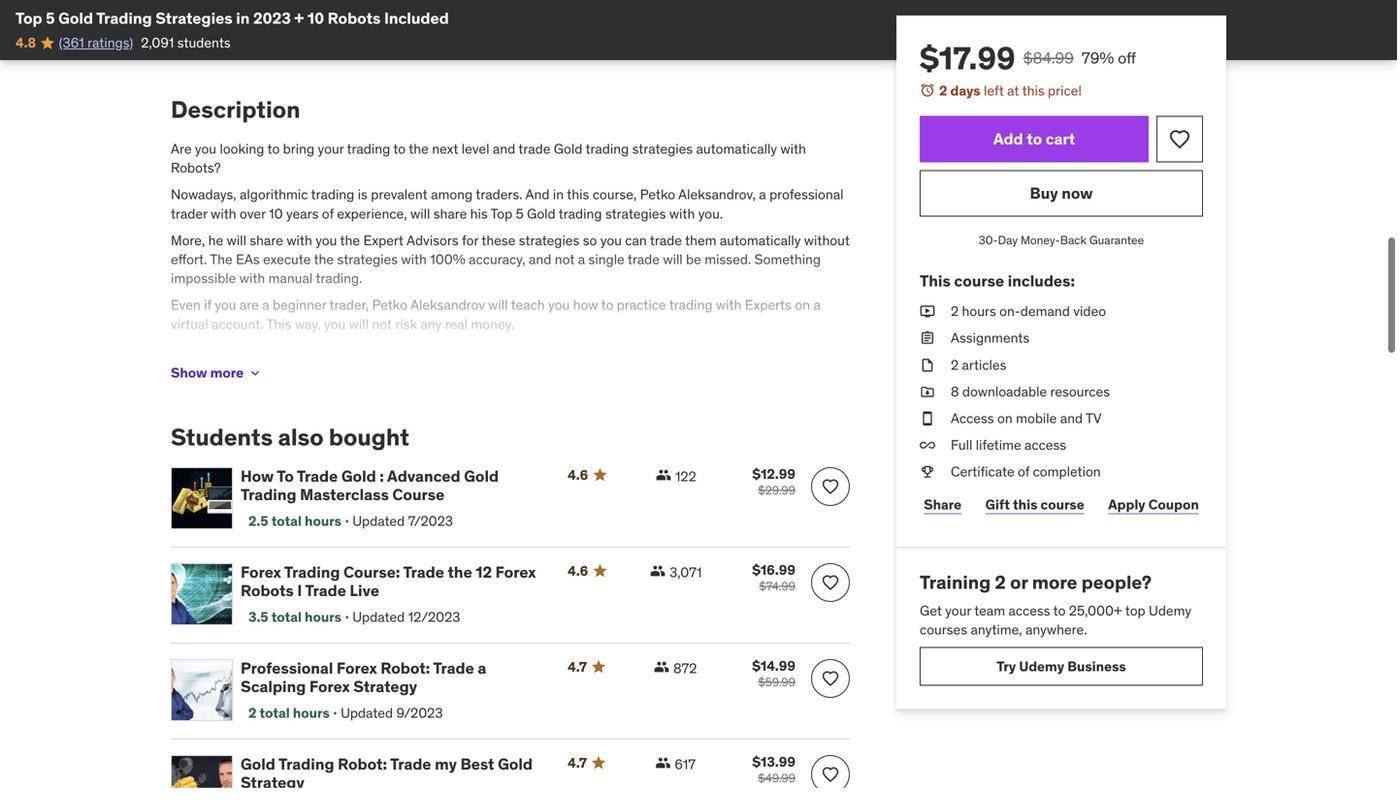 Task type: locate. For each thing, give the bounding box(es) containing it.
0 vertical spatial 4.6
[[568, 467, 588, 484]]

(361 ratings)
[[59, 34, 133, 51]]

petko up risk
[[372, 297, 408, 314]]

trader left need
[[321, 361, 358, 379]]

money.
[[471, 316, 514, 333]]

1 horizontal spatial share
[[433, 205, 467, 223]]

trading up so
[[559, 205, 602, 223]]

0 horizontal spatial share
[[250, 232, 283, 249]]

your inside are you looking to bring your trading to the next level and trade gold trading strategies automatically with robots? nowadays, algorithmic trading is prevalent among traders. and in this course, petko aleksandrov, a professional trader with over 10 years of experience, will share his top 5 gold trading strategies with you. more, he will share with you the expert advisors for these strategies so you can trade them automatically without effort. the eas execute the strategies with 100% accuracy, and not a single trade will be missed. something impossible with manual trading. even if you are a beginner trader, petko aleksandrov will teach you how to practice trading with experts on a virtual account. this way, you will not risk any real money.
[[318, 140, 344, 158]]

updated for course
[[352, 513, 405, 530]]

1 horizontal spatial for
[[462, 232, 479, 249]]

0 horizontal spatial robots
[[241, 581, 294, 601]]

trading down 2 total hours
[[278, 755, 334, 775]]

course,
[[593, 186, 637, 204]]

next
[[432, 140, 458, 158]]

forex left i
[[241, 563, 281, 583]]

required
[[379, 16, 430, 34]]

not left risk
[[372, 316, 392, 333]]

2.5
[[248, 513, 268, 530]]

wishlist image right $29.99
[[821, 477, 840, 497]]

0 vertical spatial for
[[433, 16, 450, 34]]

professional forex robot: trade a scalping forex strategy link
[[241, 659, 544, 697]]

robot: inside professional forex robot: trade a scalping forex strategy
[[381, 659, 430, 679]]

trading up prevalent
[[347, 140, 390, 158]]

1 vertical spatial petko
[[372, 297, 408, 314]]

$12.99
[[752, 466, 796, 483]]

1 vertical spatial eas
[[455, 43, 479, 60]]

trading inside how to trade gold : advanced gold trading masterclass course
[[241, 485, 296, 505]]

robot: for trading
[[338, 755, 387, 775]]

strategies up course,
[[632, 140, 693, 158]]

10 down the algorithmic at the top left
[[269, 205, 283, 223]]

hours up professional
[[305, 609, 342, 627]]

1 vertical spatial in
[[482, 43, 493, 60]]

at
[[1007, 82, 1019, 99]]

0 horizontal spatial petko
[[372, 297, 408, 314]]

0 vertical spatial your
[[318, 140, 344, 158]]

access down or
[[1009, 603, 1050, 620]]

1 horizontal spatial strategy
[[353, 677, 417, 697]]

xsmall image for 122
[[656, 468, 671, 483]]

off
[[1118, 48, 1136, 68]]

872
[[673, 660, 697, 678]]

2,091 students
[[141, 34, 231, 51]]

xsmall image left stable
[[171, 16, 186, 35]]

and right level
[[493, 140, 515, 158]]

trade up and in the left of the page
[[518, 140, 551, 158]]

trade inside the gold trading robot: trade my best gold strategy
[[390, 755, 431, 775]]

0 vertical spatial on
[[795, 297, 810, 314]]

0 vertical spatial is
[[366, 16, 376, 34]]

4.6
[[568, 467, 588, 484], [568, 563, 588, 580]]

you
[[195, 140, 216, 158], [316, 232, 337, 249], [600, 232, 622, 249], [215, 297, 236, 314], [548, 297, 570, 314], [324, 316, 346, 333]]

a right does
[[233, 361, 240, 379]]

1 vertical spatial trader
[[321, 361, 358, 379]]

completion
[[1033, 463, 1101, 481]]

forex right 12
[[495, 563, 536, 583]]

15
[[264, 43, 277, 60]]

2 horizontal spatial 5
[[516, 205, 524, 223]]

this left course,
[[567, 186, 589, 204]]

8
[[951, 383, 959, 401]]

0 horizontal spatial udemy
[[1019, 658, 1065, 676]]

trading.
[[316, 270, 362, 287]]

trading up 3.5 total hours
[[284, 563, 340, 583]]

this right at in the top of the page
[[1022, 82, 1045, 99]]

be
[[686, 251, 701, 268]]

buy now
[[1030, 183, 1093, 203]]

0 horizontal spatial trader
[[171, 205, 207, 223]]

0 vertical spatial in
[[236, 8, 250, 28]]

how
[[241, 467, 274, 486]]

the right manage
[[431, 43, 451, 60]]

10
[[307, 8, 324, 28], [269, 205, 283, 223]]

share up execute
[[250, 232, 283, 249]]

2 for 2 hours on-demand video
[[951, 303, 959, 320]]

0 vertical spatial of
[[322, 205, 334, 223]]

0 vertical spatial this
[[1022, 82, 1045, 99]]

in left account
[[482, 43, 493, 60]]

a down 12
[[478, 659, 486, 679]]

virtual
[[171, 316, 208, 333]]

course
[[954, 271, 1004, 291], [1041, 496, 1085, 514]]

than
[[233, 43, 260, 60]]

0 vertical spatial petko
[[640, 186, 675, 204]]

tv
[[1086, 410, 1102, 427]]

1 vertical spatial robot:
[[338, 755, 387, 775]]

trade for gold
[[390, 755, 431, 775]]

3.5
[[248, 609, 268, 627]]

0 vertical spatial total
[[271, 513, 302, 530]]

2 wishlist image from the top
[[821, 573, 840, 593]]

xsmall image left full
[[920, 436, 935, 455]]

1 horizontal spatial not
[[555, 251, 575, 268]]

1 horizontal spatial 5
[[445, 361, 453, 379]]

robot: inside the gold trading robot: trade my best gold strategy
[[338, 755, 387, 775]]

back
[[1060, 233, 1087, 248]]

2 up 8
[[951, 356, 959, 374]]

robots
[[328, 8, 381, 28], [241, 581, 294, 601]]

share button
[[920, 486, 966, 525]]

1 horizontal spatial robots
[[328, 8, 381, 28]]

them
[[685, 232, 717, 249]]

wishlist image
[[821, 477, 840, 497], [821, 573, 840, 593], [821, 669, 840, 689], [821, 765, 840, 785]]

strategy down 2 total hours
[[241, 773, 304, 789]]

0 vertical spatial trader
[[171, 205, 207, 223]]

trade right to
[[297, 467, 338, 486]]

0 vertical spatial more
[[210, 364, 244, 382]]

trading
[[96, 8, 152, 28], [241, 485, 296, 505], [284, 563, 340, 583], [278, 755, 334, 775]]

0 horizontal spatial not
[[372, 316, 392, 333]]

your inside training 2 or more people? get your team access to 25,000+ top udemy courses anytime, anywhere.
[[945, 603, 971, 620]]

updated down professional forex robot: trade a scalping forex strategy
[[341, 705, 393, 723]]

wishlist image
[[1168, 128, 1192, 151]]

why does a professional trader need to trade 5 different
[[171, 361, 508, 379]]

1 horizontal spatial professional
[[770, 186, 844, 204]]

trade down any
[[410, 361, 442, 379]]

0 horizontal spatial your
[[318, 140, 344, 158]]

robots inside forex trading course: trade the 12 forex robots i trade live
[[241, 581, 294, 601]]

1 vertical spatial professional
[[244, 361, 318, 379]]

hours for how to trade gold : advanced gold trading masterclass course
[[305, 513, 342, 530]]

2 for 2 days left at this price!
[[939, 82, 947, 99]]

how to trade gold : advanced gold trading masterclass course
[[241, 467, 499, 505]]

1 vertical spatial access
[[1009, 603, 1050, 620]]

or
[[1010, 571, 1028, 595]]

3 wishlist image from the top
[[821, 669, 840, 689]]

2 4.6 from the top
[[568, 563, 588, 580]]

xsmall image left 2 articles
[[920, 356, 935, 375]]

xsmall image for access on mobile and tv
[[920, 409, 935, 428]]

1 horizontal spatial of
[[1018, 463, 1030, 481]]

certificate
[[951, 463, 1015, 481]]

0 horizontal spatial 10
[[269, 205, 283, 223]]

617
[[675, 756, 696, 774]]

gift this course link
[[981, 486, 1089, 525]]

strategies down expert
[[337, 251, 398, 268]]

0 vertical spatial udemy
[[1149, 603, 1192, 620]]

on-
[[1000, 303, 1021, 320]]

0 vertical spatial share
[[433, 205, 467, 223]]

0 vertical spatial 4.7
[[568, 659, 587, 676]]

something
[[755, 251, 821, 268]]

0 vertical spatial updated
[[352, 513, 405, 530]]

1 vertical spatial 4.7
[[568, 755, 587, 772]]

3.5 total hours
[[248, 609, 342, 627]]

2 down the scalping
[[248, 705, 257, 723]]

total right 3.5
[[271, 609, 302, 627]]

in right and in the left of the page
[[553, 186, 564, 204]]

0 vertical spatial top
[[16, 8, 42, 28]]

trade up 12/2023 at left
[[403, 563, 444, 583]]

are
[[240, 297, 259, 314]]

you left how
[[548, 297, 570, 314]]

xsmall image down this course includes:
[[920, 302, 935, 321]]

eas up account
[[529, 16, 553, 34]]

masterclass
[[300, 485, 389, 505]]

coupon
[[1149, 496, 1199, 514]]

1 horizontal spatial in
[[482, 43, 493, 60]]

manage
[[380, 43, 428, 60]]

trading up ratings)
[[96, 8, 152, 28]]

0 horizontal spatial and
[[493, 140, 515, 158]]

1 horizontal spatial this
[[920, 271, 951, 291]]

1 wishlist image from the top
[[821, 477, 840, 497]]

professional down way,
[[244, 361, 318, 379]]

are
[[171, 140, 192, 158]]

total down the scalping
[[260, 705, 290, 723]]

more right or
[[1032, 571, 1078, 595]]

1 vertical spatial not
[[372, 316, 392, 333]]

2 horizontal spatial in
[[553, 186, 564, 204]]

and right accuracy,
[[529, 251, 552, 268]]

will
[[410, 205, 430, 223], [227, 232, 246, 249], [663, 251, 683, 268], [488, 297, 508, 314], [349, 316, 369, 333]]

in left 2023
[[236, 8, 250, 28]]

strategies up can
[[605, 205, 666, 223]]

$49.99
[[758, 771, 796, 786]]

trade
[[518, 140, 551, 158], [650, 232, 682, 249], [628, 251, 660, 268], [410, 361, 442, 379]]

0 vertical spatial strategy
[[353, 677, 417, 697]]

1 vertical spatial course
[[1041, 496, 1085, 514]]

the up trading.
[[314, 251, 334, 268]]

robots up "week"
[[328, 8, 381, 28]]

1 horizontal spatial more
[[1032, 571, 1078, 595]]

to left cart
[[1027, 129, 1042, 149]]

1 vertical spatial of
[[1018, 463, 1030, 481]]

access on mobile and tv
[[951, 410, 1102, 427]]

1 vertical spatial your
[[945, 603, 971, 620]]

2 vertical spatial updated
[[341, 705, 393, 723]]

1 vertical spatial this
[[567, 186, 589, 204]]

trading inside the gold trading robot: trade my best gold strategy
[[278, 755, 334, 775]]

top
[[1125, 603, 1146, 620]]

+
[[294, 8, 304, 28]]

strategy
[[353, 677, 417, 697], [241, 773, 304, 789]]

0 vertical spatial 5
[[46, 8, 55, 28]]

1 4.6 from the top
[[568, 467, 588, 484]]

this course includes:
[[920, 271, 1075, 291]]

1 vertical spatial automatically
[[720, 232, 801, 249]]

1 vertical spatial robots
[[241, 581, 294, 601]]

0 horizontal spatial professional
[[244, 361, 318, 379]]

you.
[[698, 205, 723, 223]]

strategies
[[632, 140, 693, 158], [605, 205, 666, 223], [519, 232, 580, 249], [337, 251, 398, 268]]

2 right alarm "icon"
[[939, 82, 947, 99]]

1 horizontal spatial eas
[[455, 43, 479, 60]]

udemy inside training 2 or more people? get your team access to 25,000+ top udemy courses anytime, anywhere.
[[1149, 603, 1192, 620]]

top up "4.8"
[[16, 8, 42, 28]]

description
[[171, 95, 300, 124]]

without
[[804, 232, 850, 249]]

2 vertical spatial eas
[[236, 251, 260, 268]]

gift
[[986, 496, 1010, 514]]

1 vertical spatial is
[[358, 186, 368, 204]]

xsmall image for 8
[[920, 383, 935, 402]]

live
[[350, 581, 379, 601]]

5
[[46, 8, 55, 28], [516, 205, 524, 223], [445, 361, 453, 379]]

2.5 total hours
[[248, 513, 342, 530]]

2 horizontal spatial and
[[1060, 410, 1083, 427]]

1 vertical spatial on
[[997, 410, 1013, 427]]

share
[[433, 205, 467, 223], [250, 232, 283, 249]]

access down mobile
[[1025, 437, 1067, 454]]

gold trading robot: trade my best gold strategy
[[241, 755, 533, 789]]

1 vertical spatial udemy
[[1019, 658, 1065, 676]]

trade down 12/2023 at left
[[433, 659, 474, 679]]

xsmall image left 8
[[920, 383, 935, 402]]

2 vertical spatial 5
[[445, 361, 453, 379]]

trading up 2.5
[[241, 485, 296, 505]]

1 horizontal spatial 10
[[307, 8, 324, 28]]

0 vertical spatial professional
[[770, 186, 844, 204]]

risk
[[395, 316, 417, 333]]

to left next
[[393, 140, 406, 158]]

8 downloadable resources
[[951, 383, 1110, 401]]

try udemy business link
[[920, 648, 1203, 687]]

xsmall image
[[171, 16, 186, 35], [920, 383, 935, 402], [920, 436, 935, 455], [655, 756, 671, 771]]

wishlist image for how to trade gold : advanced gold trading masterclass course
[[821, 477, 840, 497]]

more
[[210, 364, 244, 382], [1032, 571, 1078, 595]]

trading up years
[[311, 186, 354, 204]]

1 vertical spatial total
[[271, 609, 302, 627]]

your up "courses"
[[945, 603, 971, 620]]

xsmall image inside show more button
[[248, 366, 263, 381]]

course down completion
[[1041, 496, 1085, 514]]

2 vertical spatial this
[[1013, 496, 1038, 514]]

2 hours on-demand video
[[951, 303, 1106, 320]]

1 horizontal spatial your
[[945, 603, 971, 620]]

robot: up the updated 9/2023
[[381, 659, 430, 679]]

1 vertical spatial top
[[491, 205, 513, 223]]

1 vertical spatial 4.6
[[568, 563, 588, 580]]

0 vertical spatial eas
[[529, 16, 553, 34]]

trade inside professional forex robot: trade a scalping forex strategy
[[433, 659, 474, 679]]

trade for professional
[[433, 659, 474, 679]]

gold down 2 total hours
[[241, 755, 275, 775]]

0 horizontal spatial in
[[236, 8, 250, 28]]

1 vertical spatial this
[[266, 316, 292, 333]]

0 vertical spatial this
[[920, 271, 951, 291]]

not left single at the top left of page
[[555, 251, 575, 268]]

week
[[329, 43, 361, 60]]

xsmall image left 3,071
[[650, 564, 666, 579]]

xsmall image for 872
[[654, 660, 669, 675]]

he
[[208, 232, 223, 249]]

eas inside are you looking to bring your trading to the next level and trade gold trading strategies automatically with robots? nowadays, algorithmic trading is prevalent among traders. and in this course, petko aleksandrov, a professional trader with over 10 years of experience, will share his top 5 gold trading strategies with you. more, he will share with you the expert advisors for these strategies so you can trade them automatically without effort. the eas execute the strategies with 100% accuracy, and not a single trade will be missed. something impossible with manual trading. even if you are a beginner trader, petko aleksandrov will teach you how to practice trading with experts on a virtual account. this way, you will not risk any real money.
[[236, 251, 260, 268]]

gold right best
[[498, 755, 533, 775]]

prevalent
[[371, 186, 428, 204]]

get
[[920, 603, 942, 620]]

trader down nowadays,
[[171, 205, 207, 223]]

trade inside how to trade gold : advanced gold trading masterclass course
[[297, 467, 338, 486]]

0 horizontal spatial of
[[322, 205, 334, 223]]

$14.99
[[752, 658, 796, 675]]

strategy inside the gold trading robot: trade my best gold strategy
[[241, 773, 304, 789]]

xsmall image for certificate of completion
[[920, 463, 935, 482]]

xsmall image down strategies
[[171, 42, 186, 61]]

account.
[[212, 316, 264, 333]]

strategy inside professional forex robot: trade a scalping forex strategy
[[353, 677, 417, 697]]

accuracy,
[[469, 251, 526, 268]]

hours down masterclass
[[305, 513, 342, 530]]

to inside training 2 or more people? get your team access to 25,000+ top udemy courses anytime, anywhere.
[[1053, 603, 1066, 620]]

xsmall image left '872'
[[654, 660, 669, 675]]

1 4.7 from the top
[[568, 659, 587, 676]]

0 horizontal spatial course
[[954, 271, 1004, 291]]

robot: down the updated 9/2023
[[338, 755, 387, 775]]

1 horizontal spatial udemy
[[1149, 603, 1192, 620]]

updated down live
[[352, 609, 405, 627]]

to right need
[[394, 361, 407, 379]]

professional up without
[[770, 186, 844, 204]]

0 horizontal spatial this
[[266, 316, 292, 333]]

1 vertical spatial 5
[[516, 205, 524, 223]]

hours for professional forex robot: trade a scalping forex strategy
[[293, 705, 330, 723]]

a down so
[[578, 251, 585, 268]]

xsmall image left 122
[[656, 468, 671, 483]]

petko
[[640, 186, 675, 204], [372, 297, 408, 314]]

of right years
[[322, 205, 334, 223]]

udemy right 'try'
[[1019, 658, 1065, 676]]

1 vertical spatial 10
[[269, 205, 283, 223]]

automatically up something
[[720, 232, 801, 249]]

1 horizontal spatial and
[[529, 251, 552, 268]]

:
[[380, 467, 384, 486]]

0 horizontal spatial strategy
[[241, 773, 304, 789]]

4.6 for forex trading course: trade the 12 forex robots i trade live
[[568, 563, 588, 580]]

5 inside are you looking to bring your trading to the next level and trade gold trading strategies automatically with robots? nowadays, algorithmic trading is prevalent among traders. and in this course, petko aleksandrov, a professional trader with over 10 years of experience, will share his top 5 gold trading strategies with you. more, he will share with you the expert advisors for these strategies so you can trade them automatically without effort. the eas execute the strategies with 100% accuracy, and not a single trade will be missed. something impossible with manual trading. even if you are a beginner trader, petko aleksandrov will teach you how to practice trading with experts on a virtual account. this way, you will not risk any real money.
[[516, 205, 524, 223]]

less than 15 min per week to manage the eas in the account
[[202, 43, 568, 60]]

to up anywhere. at the right bottom of the page
[[1053, 603, 1066, 620]]

will up "money."
[[488, 297, 508, 314]]

experience,
[[337, 205, 407, 223]]

1 horizontal spatial on
[[997, 410, 1013, 427]]

$84.99
[[1023, 48, 1074, 68]]

1 vertical spatial for
[[462, 232, 479, 249]]

forex up 2 total hours
[[309, 677, 350, 697]]

2 vertical spatial in
[[553, 186, 564, 204]]

xsmall image for 2 articles
[[920, 356, 935, 375]]

2 4.7 from the top
[[568, 755, 587, 772]]

the left 12
[[448, 563, 472, 583]]

gold
[[58, 8, 93, 28], [554, 140, 583, 158], [527, 205, 556, 223], [341, 467, 376, 486], [464, 467, 499, 486], [241, 755, 275, 775], [498, 755, 533, 775]]

to inside button
[[1027, 129, 1042, 149]]

1 vertical spatial share
[[250, 232, 283, 249]]

for down his
[[462, 232, 479, 249]]

are you looking to bring your trading to the next level and trade gold trading strategies automatically with robots? nowadays, algorithmic trading is prevalent among traders. and in this course, petko aleksandrov, a professional trader with over 10 years of experience, will share his top 5 gold trading strategies with you. more, he will share with you the expert advisors for these strategies so you can trade them automatically without effort. the eas execute the strategies with 100% accuracy, and not a single trade will be missed. something impossible with manual trading. even if you are a beginner trader, petko aleksandrov will teach you how to practice trading with experts on a virtual account. this way, you will not risk any real money.
[[171, 140, 850, 333]]

trading inside forex trading course: trade the 12 forex robots i trade live
[[284, 563, 340, 583]]

2 vertical spatial total
[[260, 705, 290, 723]]

xsmall image
[[171, 42, 186, 61], [920, 302, 935, 321], [920, 329, 935, 348], [920, 356, 935, 375], [248, 366, 263, 381], [920, 409, 935, 428], [920, 463, 935, 482], [656, 468, 671, 483], [650, 564, 666, 579], [654, 660, 669, 675]]



Task type: describe. For each thing, give the bounding box(es) containing it.
strategy for trading
[[241, 773, 304, 789]]

traders.
[[476, 186, 523, 204]]

you down the trader,
[[324, 316, 346, 333]]

strategies left so
[[519, 232, 580, 249]]

gold up the (361
[[58, 8, 93, 28]]

for inside are you looking to bring your trading to the next level and trade gold trading strategies automatically with robots? nowadays, algorithmic trading is prevalent among traders. and in this course, petko aleksandrov, a professional trader with over 10 years of experience, will share his top 5 gold trading strategies with you. more, he will share with you the expert advisors for these strategies so you can trade them automatically without effort. the eas execute the strategies with 100% accuracy, and not a single trade will be missed. something impossible with manual trading. even if you are a beginner trader, petko aleksandrov will teach you how to practice trading with experts on a virtual account. this way, you will not risk any real money.
[[462, 232, 479, 249]]

to right "week"
[[364, 43, 376, 60]]

is inside are you looking to bring your trading to the next level and trade gold trading strategies automatically with robots? nowadays, algorithmic trading is prevalent among traders. and in this course, petko aleksandrov, a professional trader with over 10 years of experience, will share his top 5 gold trading strategies with you. more, he will share with you the expert advisors for these strategies so you can trade them automatically without effort. the eas execute the strategies with 100% accuracy, and not a single trade will be missed. something impossible with manual trading. even if you are a beginner trader, petko aleksandrov will teach you how to practice trading with experts on a virtual account. this way, you will not risk any real money.
[[358, 186, 368, 204]]

2 vertical spatial and
[[1060, 410, 1083, 427]]

forex trading course: trade the 12 forex robots i trade live
[[241, 563, 536, 601]]

access
[[951, 410, 994, 427]]

wishlist image for forex trading course: trade the 12 forex robots i trade live
[[821, 573, 840, 593]]

a right are
[[262, 297, 269, 314]]

total for i
[[271, 609, 302, 627]]

trade for forex
[[403, 563, 444, 583]]

execute
[[263, 251, 311, 268]]

you up robots?
[[195, 140, 216, 158]]

in inside are you looking to bring your trading to the next level and trade gold trading strategies automatically with robots? nowadays, algorithmic trading is prevalent among traders. and in this course, petko aleksandrov, a professional trader with over 10 years of experience, will share his top 5 gold trading strategies with you. more, he will share with you the expert advisors for these strategies so you can trade them automatically without effort. the eas execute the strategies with 100% accuracy, and not a single trade will be missed. something impossible with manual trading. even if you are a beginner trader, petko aleksandrov will teach you how to practice trading with experts on a virtual account. this way, you will not risk any real money.
[[553, 186, 564, 204]]

this inside are you looking to bring your trading to the next level and trade gold trading strategies automatically with robots? nowadays, algorithmic trading is prevalent among traders. and in this course, petko aleksandrov, a professional trader with over 10 years of experience, will share his top 5 gold trading strategies with you. more, he will share with you the expert advisors for these strategies so you can trade them automatically without effort. the eas execute the strategies with 100% accuracy, and not a single trade will be missed. something impossible with manual trading. even if you are a beginner trader, petko aleksandrov will teach you how to practice trading with experts on a virtual account. this way, you will not risk any real money.
[[567, 186, 589, 204]]

try
[[997, 658, 1016, 676]]

you right if on the left of page
[[215, 297, 236, 314]]

algorithmic
[[240, 186, 308, 204]]

1 vertical spatial and
[[529, 251, 552, 268]]

strategy for forex
[[353, 677, 417, 697]]

day
[[998, 233, 1018, 248]]

0 vertical spatial automatically
[[696, 140, 777, 158]]

0 vertical spatial robots
[[328, 8, 381, 28]]

single
[[588, 251, 625, 268]]

will down prevalent
[[410, 205, 430, 223]]

2 inside training 2 or more people? get your team access to 25,000+ top udemy courses anytime, anywhere.
[[995, 571, 1006, 595]]

2 horizontal spatial eas
[[529, 16, 553, 34]]

to left bring
[[267, 140, 280, 158]]

to
[[277, 467, 294, 486]]

price!
[[1048, 82, 1082, 99]]

1 horizontal spatial course
[[1041, 496, 1085, 514]]

certificate of completion
[[951, 463, 1101, 481]]

a right experts
[[814, 297, 821, 314]]

4.7 for 872
[[568, 659, 587, 676]]

2,091
[[141, 34, 174, 51]]

apply coupon
[[1108, 496, 1199, 514]]

gold right level
[[554, 140, 583, 158]]

days
[[950, 82, 981, 99]]

also
[[278, 423, 324, 452]]

more inside show more button
[[210, 364, 244, 382]]

xsmall image for less than 15 min per week to manage the eas in the account
[[171, 42, 186, 61]]

updated for trade
[[352, 609, 405, 627]]

scalping
[[241, 677, 306, 697]]

more,
[[171, 232, 205, 249]]

will right 'he'
[[227, 232, 246, 249]]

$16.99 $74.99
[[752, 562, 796, 594]]

1 horizontal spatial trader
[[321, 361, 358, 379]]

0 vertical spatial 10
[[307, 8, 324, 28]]

hours up assignments
[[962, 303, 996, 320]]

how
[[573, 297, 598, 314]]

bring
[[283, 140, 315, 158]]

trading down be
[[669, 297, 713, 314]]

aleksandrov
[[410, 297, 485, 314]]

practice
[[617, 297, 666, 314]]

30-day money-back guarantee
[[979, 233, 1144, 248]]

alarm image
[[920, 82, 935, 98]]

real
[[445, 316, 468, 333]]

need
[[361, 361, 391, 379]]

robots?
[[171, 159, 221, 177]]

trading up course,
[[586, 140, 629, 158]]

connection
[[295, 16, 363, 34]]

of inside are you looking to bring your trading to the next level and trade gold trading strategies automatically with robots? nowadays, algorithmic trading is prevalent among traders. and in this course, petko aleksandrov, a professional trader with over 10 years of experience, will share his top 5 gold trading strategies with you. more, he will share with you the expert advisors for these strategies so you can trade them automatically without effort. the eas execute the strategies with 100% accuracy, and not a single trade will be missed. something impossible with manual trading. even if you are a beginner trader, petko aleksandrov will teach you how to practice trading with experts on a virtual account. this way, you will not risk any real money.
[[322, 205, 334, 223]]

xsmall image for assignments
[[920, 329, 935, 348]]

more inside training 2 or more people? get your team access to 25,000+ top udemy courses anytime, anywhere.
[[1032, 571, 1078, 595]]

xsmall image for stable
[[171, 16, 186, 35]]

the left account
[[496, 43, 516, 60]]

aleksandrov,
[[678, 186, 756, 204]]

0 vertical spatial not
[[555, 251, 575, 268]]

on inside are you looking to bring your trading to the next level and trade gold trading strategies automatically with robots? nowadays, algorithmic trading is prevalent among traders. and in this course, petko aleksandrov, a professional trader with over 10 years of experience, will share his top 5 gold trading strategies with you. more, he will share with you the expert advisors for these strategies so you can trade them automatically without effort. the eas execute the strategies with 100% accuracy, and not a single trade will be missed. something impossible with manual trading. even if you are a beginner trader, petko aleksandrov will teach you how to practice trading with experts on a virtual account. this way, you will not risk any real money.
[[795, 297, 810, 314]]

professional inside are you looking to bring your trading to the next level and trade gold trading strategies automatically with robots? nowadays, algorithmic trading is prevalent among traders. and in this course, petko aleksandrov, a professional trader with over 10 years of experience, will share his top 5 gold trading strategies with you. more, he will share with you the expert advisors for these strategies so you can trade them automatically without effort. the eas execute the strategies with 100% accuracy, and not a single trade will be missed. something impossible with manual trading. even if you are a beginner trader, petko aleksandrov will teach you how to practice trading with experts on a virtual account. this way, you will not risk any real money.
[[770, 186, 844, 204]]

30-
[[979, 233, 998, 248]]

years
[[286, 205, 319, 223]]

lifetime
[[976, 437, 1021, 454]]

per
[[306, 43, 326, 60]]

(361
[[59, 34, 84, 51]]

less
[[202, 43, 230, 60]]

advanced
[[387, 467, 461, 486]]

will down the trader,
[[349, 316, 369, 333]]

$29.99
[[758, 483, 796, 498]]

trading right included
[[453, 16, 497, 34]]

$59.99
[[758, 675, 796, 690]]

12
[[476, 563, 492, 583]]

10 inside are you looking to bring your trading to the next level and trade gold trading strategies automatically with robots? nowadays, algorithmic trading is prevalent among traders. and in this course, petko aleksandrov, a professional trader with over 10 years of experience, will share his top 5 gold trading strategies with you. more, he will share with you the expert advisors for these strategies so you can trade them automatically without effort. the eas execute the strategies with 100% accuracy, and not a single trade will be missed. something impossible with manual trading. even if you are a beginner trader, petko aleksandrov will teach you how to practice trading with experts on a virtual account. this way, you will not risk any real money.
[[269, 205, 283, 223]]

you up single at the top left of page
[[600, 232, 622, 249]]

$13.99 $49.99
[[752, 754, 796, 786]]

xsmall image for 2 hours on-demand video
[[920, 302, 935, 321]]

$17.99
[[920, 39, 1016, 78]]

beginner
[[273, 297, 326, 314]]

xsmall image for 3,071
[[650, 564, 666, 579]]

a right "aleksandrov,"
[[759, 186, 766, 204]]

to right how
[[601, 297, 614, 314]]

trade down can
[[628, 251, 660, 268]]

79%
[[1082, 48, 1114, 68]]

way,
[[295, 316, 321, 333]]

trade right i
[[305, 581, 346, 601]]

the inside forex trading course: trade the 12 forex robots i trade live
[[448, 563, 472, 583]]

xsmall image for full
[[920, 436, 935, 455]]

forex up the updated 9/2023
[[337, 659, 377, 679]]

over
[[240, 205, 266, 223]]

0 horizontal spatial 5
[[46, 8, 55, 28]]

level
[[462, 140, 489, 158]]

12/2023
[[408, 609, 460, 627]]

course
[[392, 485, 445, 505]]

0 horizontal spatial for
[[433, 16, 450, 34]]

forex trading course: trade the 12 forex robots i trade live link
[[241, 563, 544, 601]]

total for masterclass
[[271, 513, 302, 530]]

team
[[974, 603, 1005, 620]]

and
[[525, 186, 550, 204]]

will left be
[[663, 251, 683, 268]]

this inside are you looking to bring your trading to the next level and trade gold trading strategies automatically with robots? nowadays, algorithmic trading is prevalent among traders. and in this course, petko aleksandrov, a professional trader with over 10 years of experience, will share his top 5 gold trading strategies with you. more, he will share with you the expert advisors for these strategies so you can trade them automatically without effort. the eas execute the strategies with 100% accuracy, and not a single trade will be missed. something impossible with manual trading. even if you are a beginner trader, petko aleksandrov will teach you how to practice trading with experts on a virtual account. this way, you will not risk any real money.
[[266, 316, 292, 333]]

2 for 2 articles
[[951, 356, 959, 374]]

xsmall image left 617
[[655, 756, 671, 771]]

trader inside are you looking to bring your trading to the next level and trade gold trading strategies automatically with robots? nowadays, algorithmic trading is prevalent among traders. and in this course, petko aleksandrov, a professional trader with over 10 years of experience, will share his top 5 gold trading strategies with you. more, he will share with you the expert advisors for these strategies so you can trade them automatically without effort. the eas execute the strategies with 100% accuracy, and not a single trade will be missed. something impossible with manual trading. even if you are a beginner trader, petko aleksandrov will teach you how to practice trading with experts on a virtual account. this way, you will not risk any real money.
[[171, 205, 207, 223]]

hours for forex trading course: trade the 12 forex robots i trade live
[[305, 609, 342, 627]]

top inside are you looking to bring your trading to the next level and trade gold trading strategies automatically with robots? nowadays, algorithmic trading is prevalent among traders. and in this course, petko aleksandrov, a professional trader with over 10 years of experience, will share his top 5 gold trading strategies with you. more, he will share with you the expert advisors for these strategies so you can trade them automatically without effort. the eas execute the strategies with 100% accuracy, and not a single trade will be missed. something impossible with manual trading. even if you are a beginner trader, petko aleksandrov will teach you how to practice trading with experts on a virtual account. this way, you will not risk any real money.
[[491, 205, 513, 223]]

gold left :
[[341, 467, 376, 486]]

professional
[[241, 659, 333, 679]]

$17.99 $84.99 79% off
[[920, 39, 1136, 78]]

$16.99
[[752, 562, 796, 579]]

2 articles
[[951, 356, 1007, 374]]

trade right can
[[650, 232, 682, 249]]

left
[[984, 82, 1004, 99]]

0 horizontal spatial top
[[16, 8, 42, 28]]

wishlist image for professional forex robot: trade a scalping forex strategy
[[821, 669, 840, 689]]

4.7 for 617
[[568, 755, 587, 772]]

experts
[[745, 297, 792, 314]]

guarantee
[[1090, 233, 1144, 248]]

nowadays,
[[171, 186, 236, 204]]

2 for 2 total hours
[[248, 705, 257, 723]]

strategies
[[155, 8, 233, 28]]

0 vertical spatial access
[[1025, 437, 1067, 454]]

demand
[[1021, 303, 1070, 320]]

updated 7/2023
[[352, 513, 453, 530]]

gold right advanced
[[464, 467, 499, 486]]

my
[[435, 755, 457, 775]]

a inside professional forex robot: trade a scalping forex strategy
[[478, 659, 486, 679]]

you down years
[[316, 232, 337, 249]]

the left next
[[409, 140, 429, 158]]

gift this course
[[986, 496, 1085, 514]]

$74.99
[[759, 579, 796, 594]]

robot: for forex
[[381, 659, 430, 679]]

ratings)
[[87, 34, 133, 51]]

the left expert
[[340, 232, 360, 249]]

gold down and in the left of the page
[[527, 205, 556, 223]]

1 horizontal spatial petko
[[640, 186, 675, 204]]

access inside training 2 or more people? get your team access to 25,000+ top udemy courses anytime, anywhere.
[[1009, 603, 1050, 620]]

4.6 for how to trade gold : advanced gold trading masterclass course
[[568, 467, 588, 484]]

looking
[[220, 140, 264, 158]]

show more button
[[171, 354, 263, 393]]

0 vertical spatial course
[[954, 271, 1004, 291]]

account
[[519, 43, 568, 60]]

people?
[[1082, 571, 1152, 595]]

can
[[625, 232, 647, 249]]

4 wishlist image from the top
[[821, 765, 840, 785]]



Task type: vqa. For each thing, say whether or not it's contained in the screenshot.
2.5
yes



